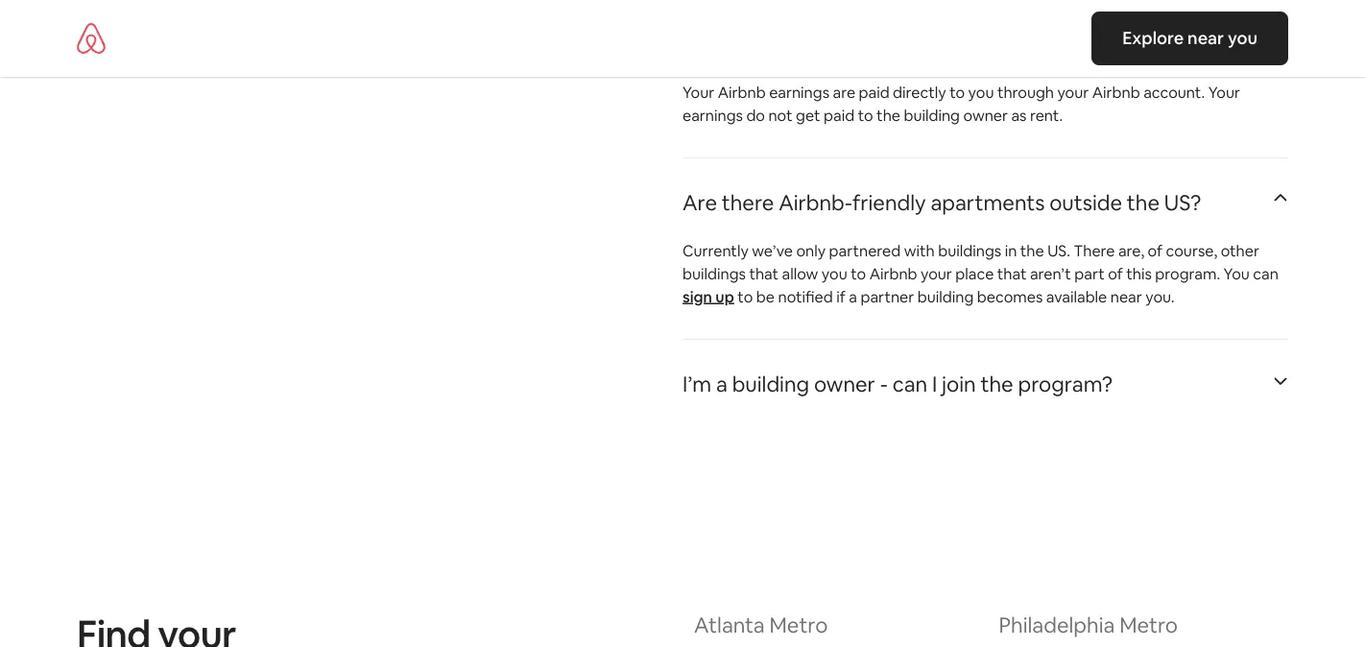 Task type: describe. For each thing, give the bounding box(es) containing it.
you inside your airbnb earnings are paid directly to you through your airbnb account. your earnings do not get paid to the building owner as rent.
[[968, 82, 994, 102]]

metro for atlanta metro
[[770, 611, 828, 638]]

there
[[1074, 241, 1115, 260]]

you
[[1224, 264, 1250, 283]]

up
[[716, 287, 734, 306]]

2 vertical spatial building
[[732, 370, 810, 397]]

rent.
[[1030, 105, 1063, 125]]

the right join
[[981, 370, 1014, 397]]

1 vertical spatial of
[[1108, 264, 1123, 283]]

1 horizontal spatial earnings
[[769, 82, 830, 102]]

owner inside your airbnb earnings are paid directly to you through your airbnb account. your earnings do not get paid to the building owner as rent.
[[963, 105, 1008, 125]]

you.
[[1146, 287, 1175, 306]]

available
[[1046, 287, 1107, 306]]

the inside your airbnb earnings are paid directly to you through your airbnb account. your earnings do not get paid to the building owner as rent.
[[877, 105, 901, 125]]

0 horizontal spatial paid
[[824, 105, 855, 125]]

partner
[[861, 287, 914, 306]]

explore
[[1123, 27, 1184, 49]]

philadelphia metro
[[999, 611, 1178, 638]]

sign up button
[[683, 285, 734, 308]]

there
[[722, 189, 774, 216]]

building inside your airbnb earnings are paid directly to you through your airbnb account. your earnings do not get paid to the building owner as rent.
[[904, 105, 960, 125]]

to right get
[[858, 105, 873, 125]]

other
[[1221, 241, 1260, 260]]

sign
[[683, 287, 712, 306]]

this
[[1126, 264, 1152, 283]]

do
[[746, 105, 765, 125]]

metro for philadelphia metro
[[1120, 611, 1178, 638]]

1 your from the left
[[683, 82, 715, 102]]

aren't
[[1030, 264, 1071, 283]]

are there airbnb-friendly apartments outside the us?
[[683, 189, 1201, 216]]

allow
[[782, 264, 818, 283]]

near inside button
[[1188, 27, 1224, 49]]

the inside currently we've only partnered with buildings in the us. there are, of course, other buildings that allow you to airbnb your place that aren't part of this program. you can sign up to be notified if a partner building becomes available near you.
[[1020, 241, 1044, 260]]

as
[[1011, 105, 1027, 125]]

partnered
[[829, 241, 901, 260]]

to down partnered on the top
[[851, 264, 866, 283]]

we've
[[752, 241, 793, 260]]

1 vertical spatial a
[[716, 370, 728, 397]]

are
[[683, 189, 717, 216]]

are
[[833, 82, 856, 102]]

0 horizontal spatial airbnb
[[718, 82, 766, 102]]

only
[[796, 241, 826, 260]]

atlanta metro link
[[694, 611, 984, 647]]

your airbnb earnings are paid directly to you through your airbnb account. your earnings do not get paid to the building owner as rent.
[[683, 82, 1240, 125]]

your inside your airbnb earnings are paid directly to you through your airbnb account. your earnings do not get paid to the building owner as rent.
[[1058, 82, 1089, 102]]

0 horizontal spatial can
[[893, 370, 928, 397]]

account.
[[1144, 82, 1205, 102]]

apartments
[[931, 189, 1045, 216]]

explore near you button
[[1092, 12, 1289, 65]]

you inside button
[[1228, 27, 1258, 49]]

outside
[[1050, 189, 1122, 216]]

with
[[904, 241, 935, 260]]

0 vertical spatial buildings
[[938, 241, 1002, 260]]

a inside currently we've only partnered with buildings in the us. there are, of course, other buildings that allow you to airbnb your place that aren't part of this program. you can sign up to be notified if a partner building becomes available near you.
[[849, 287, 857, 306]]

atlanta
[[694, 611, 765, 638]]

part
[[1075, 264, 1105, 283]]

are,
[[1118, 241, 1145, 260]]

1 horizontal spatial paid
[[859, 82, 890, 102]]

get
[[796, 105, 821, 125]]

currently
[[683, 241, 749, 260]]

friendly
[[853, 189, 926, 216]]

2 that from the left
[[997, 264, 1027, 283]]

to left the be on the top right of the page
[[738, 287, 753, 306]]

if
[[837, 287, 846, 306]]

not
[[769, 105, 793, 125]]



Task type: locate. For each thing, give the bounding box(es) containing it.
0 horizontal spatial owner
[[814, 370, 876, 397]]

can
[[1253, 264, 1279, 283], [893, 370, 928, 397]]

building down directly
[[904, 105, 960, 125]]

your up rent.
[[1058, 82, 1089, 102]]

the down directly
[[877, 105, 901, 125]]

airbnb-
[[779, 189, 853, 216]]

1 that from the left
[[749, 264, 779, 283]]

program?
[[1018, 370, 1113, 397]]

0 horizontal spatial you
[[822, 264, 847, 283]]

0 horizontal spatial near
[[1111, 287, 1142, 306]]

1 vertical spatial building
[[918, 287, 974, 306]]

1 horizontal spatial airbnb
[[870, 264, 917, 283]]

1 metro from the left
[[770, 611, 828, 638]]

can inside currently we've only partnered with buildings in the us. there are, of course, other buildings that allow you to airbnb your place that aren't part of this program. you can sign up to be notified if a partner building becomes available near you.
[[1253, 264, 1279, 283]]

1 horizontal spatial your
[[1058, 82, 1089, 102]]

currently we've only partnered with buildings in the us. there are, of course, other buildings that allow you to airbnb your place that aren't part of this program. you can sign up to be notified if a partner building becomes available near you.
[[683, 241, 1279, 306]]

building inside currently we've only partnered with buildings in the us. there are, of course, other buildings that allow you to airbnb your place that aren't part of this program. you can sign up to be notified if a partner building becomes available near you.
[[918, 287, 974, 306]]

earnings left do
[[683, 105, 743, 125]]

near down this
[[1111, 287, 1142, 306]]

you left the through
[[968, 82, 994, 102]]

the right in
[[1020, 241, 1044, 260]]

near
[[1188, 27, 1224, 49], [1111, 287, 1142, 306]]

0 vertical spatial can
[[1253, 264, 1279, 283]]

that
[[749, 264, 779, 283], [997, 264, 1027, 283]]

philadelphia metro link
[[999, 611, 1289, 647]]

0 horizontal spatial of
[[1108, 264, 1123, 283]]

of right are,
[[1148, 241, 1163, 260]]

airbnb
[[718, 82, 766, 102], [1092, 82, 1140, 102], [870, 264, 917, 283]]

1 vertical spatial earnings
[[683, 105, 743, 125]]

program.
[[1155, 264, 1220, 283]]

near right explore
[[1188, 27, 1224, 49]]

0 horizontal spatial that
[[749, 264, 779, 283]]

can left the i
[[893, 370, 928, 397]]

you up if
[[822, 264, 847, 283]]

2 your from the left
[[1209, 82, 1240, 102]]

your
[[1058, 82, 1089, 102], [921, 264, 952, 283]]

1 horizontal spatial your
[[1209, 82, 1240, 102]]

1 vertical spatial near
[[1111, 287, 1142, 306]]

0 vertical spatial you
[[1228, 27, 1258, 49]]

of
[[1148, 241, 1163, 260], [1108, 264, 1123, 283]]

1 vertical spatial paid
[[824, 105, 855, 125]]

0 vertical spatial your
[[1058, 82, 1089, 102]]

a
[[849, 287, 857, 306], [716, 370, 728, 397]]

‑
[[880, 370, 888, 397]]

course,
[[1166, 241, 1218, 260]]

0 vertical spatial of
[[1148, 241, 1163, 260]]

metro right the philadelphia
[[1120, 611, 1178, 638]]

a right i'm
[[716, 370, 728, 397]]

us.
[[1048, 241, 1070, 260]]

to
[[950, 82, 965, 102], [858, 105, 873, 125], [851, 264, 866, 283], [738, 287, 753, 306]]

airbnb up do
[[718, 82, 766, 102]]

earnings up get
[[769, 82, 830, 102]]

0 horizontal spatial your
[[921, 264, 952, 283]]

join
[[942, 370, 976, 397]]

0 vertical spatial building
[[904, 105, 960, 125]]

paid right are
[[859, 82, 890, 102]]

the
[[877, 105, 901, 125], [1127, 189, 1160, 216], [1020, 241, 1044, 260], [981, 370, 1014, 397]]

paid
[[859, 82, 890, 102], [824, 105, 855, 125]]

through
[[997, 82, 1054, 102]]

explore near you
[[1123, 27, 1258, 49]]

you right explore
[[1228, 27, 1258, 49]]

notified
[[778, 287, 833, 306]]

1 horizontal spatial of
[[1148, 241, 1163, 260]]

0 vertical spatial a
[[849, 287, 857, 306]]

1 horizontal spatial owner
[[963, 105, 1008, 125]]

0 horizontal spatial metro
[[770, 611, 828, 638]]

1 vertical spatial owner
[[814, 370, 876, 397]]

2 metro from the left
[[1120, 611, 1178, 638]]

2 vertical spatial you
[[822, 264, 847, 283]]

metro right atlanta
[[770, 611, 828, 638]]

1 vertical spatial buildings
[[683, 264, 746, 283]]

building
[[904, 105, 960, 125], [918, 287, 974, 306], [732, 370, 810, 397]]

the left us?
[[1127, 189, 1160, 216]]

1 vertical spatial can
[[893, 370, 928, 397]]

0 horizontal spatial earnings
[[683, 105, 743, 125]]

your down the with
[[921, 264, 952, 283]]

you
[[1228, 27, 1258, 49], [968, 82, 994, 102], [822, 264, 847, 283]]

in
[[1005, 241, 1017, 260]]

2 horizontal spatial airbnb
[[1092, 82, 1140, 102]]

0 horizontal spatial buildings
[[683, 264, 746, 283]]

near inside currently we've only partnered with buildings in the us. there are, of course, other buildings that allow you to airbnb your place that aren't part of this program. you can sign up to be notified if a partner building becomes available near you.
[[1111, 287, 1142, 306]]

your
[[683, 82, 715, 102], [1209, 82, 1240, 102]]

buildings
[[938, 241, 1002, 260], [683, 264, 746, 283]]

buildings up place
[[938, 241, 1002, 260]]

1 vertical spatial you
[[968, 82, 994, 102]]

that up the be on the top right of the page
[[749, 264, 779, 283]]

directly
[[893, 82, 946, 102]]

i'm a building owner ‑ can i join the program?
[[683, 370, 1113, 397]]

your inside currently we've only partnered with buildings in the us. there are, of course, other buildings that allow you to airbnb your place that aren't part of this program. you can sign up to be notified if a partner building becomes available near you.
[[921, 264, 952, 283]]

a right if
[[849, 287, 857, 306]]

1 horizontal spatial you
[[968, 82, 994, 102]]

0 horizontal spatial your
[[683, 82, 715, 102]]

i
[[932, 370, 937, 397]]

building down place
[[918, 287, 974, 306]]

you inside currently we've only partnered with buildings in the us. there are, of course, other buildings that allow you to airbnb your place that aren't part of this program. you can sign up to be notified if a partner building becomes available near you.
[[822, 264, 847, 283]]

us?
[[1164, 189, 1201, 216]]

1 horizontal spatial a
[[849, 287, 857, 306]]

1 horizontal spatial can
[[1253, 264, 1279, 283]]

of left this
[[1108, 264, 1123, 283]]

that down in
[[997, 264, 1027, 283]]

place
[[956, 264, 994, 283]]

metro
[[770, 611, 828, 638], [1120, 611, 1178, 638]]

airbnb inside currently we've only partnered with buildings in the us. there are, of course, other buildings that allow you to airbnb your place that aren't part of this program. you can sign up to be notified if a partner building becomes available near you.
[[870, 264, 917, 283]]

0 vertical spatial earnings
[[769, 82, 830, 102]]

can right 'you'
[[1253, 264, 1279, 283]]

owner
[[963, 105, 1008, 125], [814, 370, 876, 397]]

1 vertical spatial your
[[921, 264, 952, 283]]

building right i'm
[[732, 370, 810, 397]]

i'm
[[683, 370, 712, 397]]

1 horizontal spatial metro
[[1120, 611, 1178, 638]]

be
[[756, 287, 775, 306]]

1 horizontal spatial buildings
[[938, 241, 1002, 260]]

owner left ‑
[[814, 370, 876, 397]]

airbnb up partner
[[870, 264, 917, 283]]

0 vertical spatial near
[[1188, 27, 1224, 49]]

explore airbnb‑friendly apartments in other cities element
[[694, 611, 1289, 647]]

2 horizontal spatial you
[[1228, 27, 1258, 49]]

1 horizontal spatial near
[[1188, 27, 1224, 49]]

becomes
[[977, 287, 1043, 306]]

airbnb left account.
[[1092, 82, 1140, 102]]

0 horizontal spatial a
[[716, 370, 728, 397]]

to right directly
[[950, 82, 965, 102]]

0 vertical spatial paid
[[859, 82, 890, 102]]

1 horizontal spatial that
[[997, 264, 1027, 283]]

owner left as
[[963, 105, 1008, 125]]

atlanta metro
[[694, 611, 828, 638]]

buildings down currently
[[683, 264, 746, 283]]

0 vertical spatial owner
[[963, 105, 1008, 125]]

paid down are
[[824, 105, 855, 125]]

philadelphia
[[999, 611, 1115, 638]]

earnings
[[769, 82, 830, 102], [683, 105, 743, 125]]



Task type: vqa. For each thing, say whether or not it's contained in the screenshot.
the leftmost BUILDINGS
yes



